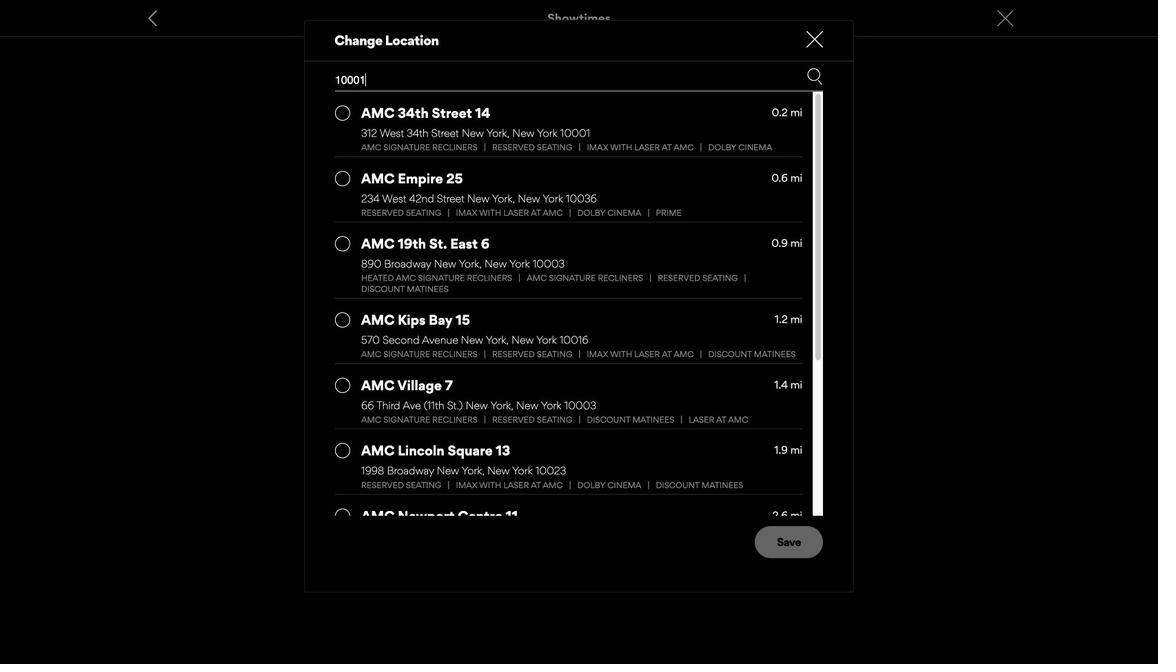Task type: vqa. For each thing, say whether or not it's contained in the screenshot.
6th 'Premium Formats' element from the top
yes



Task type: locate. For each thing, give the bounding box(es) containing it.
submit search image
[[807, 68, 824, 85]]

5 premium formats element from the top
[[361, 415, 803, 425]]

premium formats element
[[361, 142, 803, 153], [361, 208, 803, 218], [361, 273, 803, 295], [361, 349, 803, 360], [361, 415, 803, 425], [361, 480, 803, 491]]

1 premium formats element from the top
[[361, 142, 803, 153]]

4 premium formats element from the top
[[361, 349, 803, 360]]

6 premium formats element from the top
[[361, 480, 803, 491]]



Task type: describe. For each thing, give the bounding box(es) containing it.
close image
[[807, 31, 824, 48]]

close element
[[807, 31, 824, 48]]

2 premium formats element from the top
[[361, 208, 803, 218]]

Search by City, Zip or Theatre text field
[[335, 68, 766, 90]]

3 premium formats element from the top
[[361, 273, 803, 295]]



